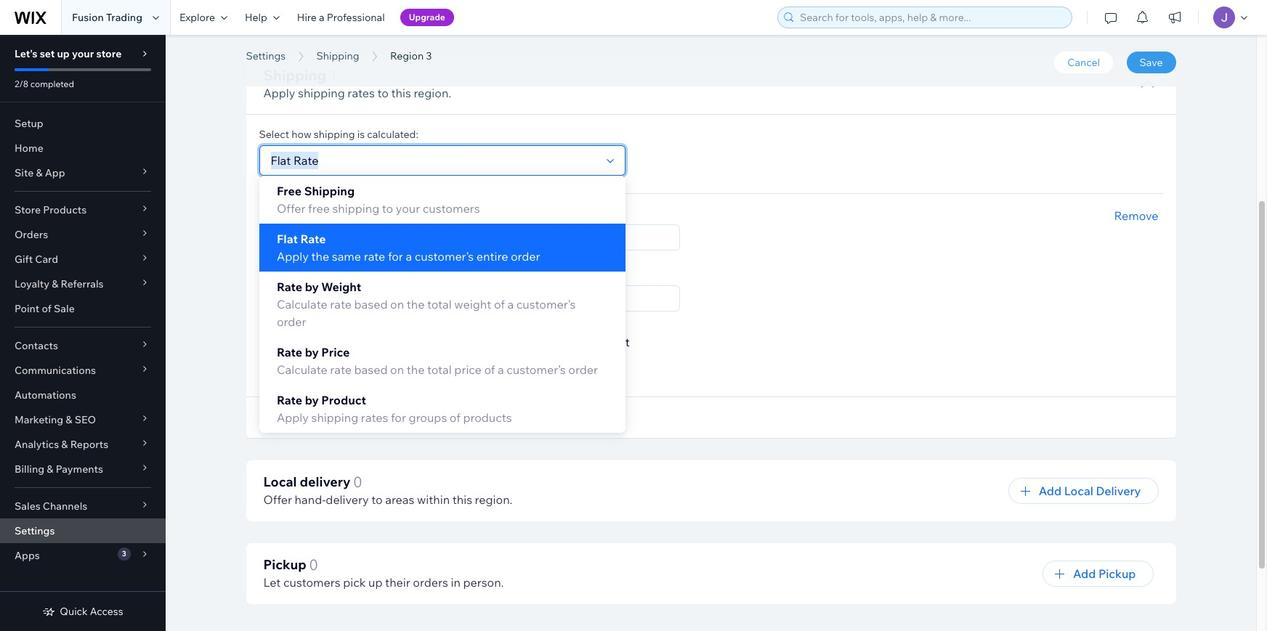 Task type: describe. For each thing, give the bounding box(es) containing it.
offer inside "free shipping offer free shipping to your customers"
[[277, 202, 305, 216]]

pickup inside button
[[1099, 567, 1136, 582]]

apply for shipping
[[263, 86, 295, 100]]

orders
[[15, 228, 48, 241]]

up inside sidebar element
[[57, 47, 70, 60]]

save button
[[1127, 52, 1176, 73]]

add local delivery button
[[1009, 479, 1159, 505]]

hire
[[297, 11, 317, 24]]

sales channels button
[[0, 494, 166, 519]]

add another shipping option
[[277, 370, 438, 384]]

point
[[15, 302, 39, 315]]

rate for calculate rate based on the total price of a customer's order
[[277, 346, 302, 360]]

quick access button
[[42, 605, 123, 619]]

person.
[[463, 576, 504, 590]]

of inside rate by weight calculate rate based on the total weight of a customer's order
[[494, 298, 505, 312]]

& for analytics
[[61, 438, 68, 451]]

upgrade
[[409, 12, 445, 23]]

gift card
[[15, 253, 58, 266]]

quick
[[60, 605, 88, 619]]

customer's inside the flat rate apply the same rate for a customer's entire order
[[414, 250, 474, 264]]

your inside "free shipping offer free shipping to your customers"
[[396, 202, 420, 216]]

orders button
[[0, 222, 166, 247]]

0 horizontal spatial region
[[246, 31, 334, 64]]

loyalty & referrals
[[15, 278, 104, 291]]

by for weight
[[305, 280, 319, 295]]

certain
[[548, 335, 586, 350]]

loyalty & referrals button
[[0, 272, 166, 297]]

apply inside rate by product apply shipping rates for groups of products
[[277, 411, 308, 425]]

rate for weight
[[330, 298, 351, 312]]

total for price
[[427, 363, 452, 378]]

a left handling
[[311, 411, 317, 425]]

free shipping offer free shipping to your customers
[[277, 184, 480, 216]]

shipping up the product
[[349, 370, 398, 384]]

site & app
[[15, 166, 65, 180]]

est.
[[263, 268, 281, 282]]

let
[[263, 576, 281, 590]]

of inside rate by product apply shipping rates for groups of products
[[449, 411, 460, 425]]

billing
[[15, 463, 44, 476]]

& for loyalty
[[52, 278, 58, 291]]

rate inside the flat rate apply the same rate for a customer's entire order
[[300, 232, 326, 247]]

shipping inside shipping 1 apply shipping rates to this region.
[[298, 86, 345, 100]]

automations link
[[0, 383, 166, 408]]

a inside hire a professional 'link'
[[319, 11, 325, 24]]

store products
[[15, 204, 87, 217]]

add pickup button
[[1043, 561, 1154, 588]]

a right when
[[421, 335, 427, 350]]

app
[[45, 166, 65, 180]]

to inside local delivery 0 offer hand-delivery to areas within this region.
[[372, 493, 383, 508]]

rate for price
[[330, 363, 351, 378]]

calculate for weight
[[277, 298, 327, 312]]

fusion trading
[[72, 11, 142, 24]]

2 horizontal spatial 3
[[426, 49, 432, 63]]

0 horizontal spatial settings link
[[0, 519, 166, 544]]

the for price
[[406, 363, 424, 378]]

shipping link
[[309, 49, 367, 63]]

pickup 0 let customers pick up their orders in person.
[[263, 556, 504, 590]]

reports
[[70, 438, 108, 451]]

hand-
[[295, 493, 326, 508]]

home
[[15, 142, 43, 155]]

local inside local delivery 0 offer hand-delivery to areas within this region.
[[263, 474, 297, 491]]

help button
[[236, 0, 288, 35]]

free inside option
[[315, 335, 337, 350]]

remove button
[[1115, 207, 1159, 225]]

marketing
[[15, 414, 63, 427]]

this inside local delivery 0 offer hand-delivery to areas within this region.
[[453, 493, 472, 508]]

payments
[[56, 463, 103, 476]]

order inside the rate by price calculate rate based on the total price of a customer's order
[[568, 363, 598, 378]]

of inside point of sale link
[[42, 302, 52, 315]]

a inside rate by weight calculate rate based on the total weight of a customer's order
[[507, 298, 514, 312]]

time
[[323, 268, 345, 282]]

billing & payments
[[15, 463, 103, 476]]

2/8 completed
[[15, 79, 74, 89]]

analytics
[[15, 438, 59, 451]]

shipping option name
[[263, 207, 368, 221]]

shipping 1 apply shipping rates to this region.
[[263, 66, 452, 100]]

add a handling fee to every order
[[286, 411, 466, 425]]

e.g., 3 - 5 business days field
[[269, 287, 530, 311]]

add local delivery
[[1039, 484, 1142, 499]]

store
[[15, 204, 41, 217]]

based for rate by price
[[354, 363, 387, 378]]

2 vertical spatial delivery
[[326, 493, 369, 508]]

local inside button
[[1065, 484, 1094, 499]]

free
[[277, 184, 301, 199]]

card
[[35, 253, 58, 266]]

est. delivery time (optional)
[[263, 268, 392, 282]]

amount
[[588, 335, 630, 350]]

when
[[389, 335, 418, 350]]

communications
[[15, 364, 96, 377]]

in
[[451, 576, 461, 590]]

1 horizontal spatial region
[[390, 49, 424, 63]]

region. inside shipping 1 apply shipping rates to this region.
[[414, 86, 452, 100]]

shipping inside rate by product apply shipping rates for groups of products
[[311, 411, 358, 425]]

region. inside local delivery 0 offer hand-delivery to areas within this region.
[[475, 493, 513, 508]]

sidebar element
[[0, 35, 166, 632]]

total for weight
[[427, 298, 452, 312]]

select how shipping is calculated:
[[259, 128, 419, 141]]

channels
[[43, 500, 87, 513]]

shipping left is
[[314, 128, 355, 141]]

settings inside sidebar element
[[15, 525, 55, 538]]

for for rate
[[388, 250, 403, 264]]

to inside shipping 1 apply shipping rates to this region.
[[378, 86, 389, 100]]

& for marketing
[[66, 414, 72, 427]]

areas
[[385, 493, 415, 508]]

rate inside the flat rate apply the same rate for a customer's entire order
[[364, 250, 385, 264]]

groups
[[409, 411, 447, 425]]

list box containing free shipping
[[259, 176, 626, 433]]

orders
[[413, 576, 448, 590]]

site & app button
[[0, 161, 166, 185]]

0 vertical spatial settings
[[246, 49, 286, 63]]

contacts button
[[0, 334, 166, 358]]

offer inside option
[[284, 335, 313, 350]]

pick
[[343, 576, 366, 590]]

delivery for time
[[283, 268, 321, 282]]

local delivery 0 offer hand-delivery to areas within this region.
[[263, 473, 513, 508]]

hire a professional link
[[288, 0, 394, 35]]

order inside the flat rate apply the same rate for a customer's entire order
[[511, 250, 540, 264]]

help
[[245, 11, 267, 24]]

(optional)
[[347, 268, 392, 282]]

rate for apply shipping rates for groups of products
[[277, 394, 302, 408]]

analytics & reports button
[[0, 432, 166, 457]]

upgrade button
[[400, 9, 454, 26]]

add for add local delivery
[[1039, 484, 1062, 499]]

gift
[[15, 253, 33, 266]]

a inside the rate by price calculate rate based on the total price of a customer's order
[[498, 363, 504, 378]]

store
[[96, 47, 122, 60]]

rate for calculate rate based on the total weight of a customer's order
[[277, 280, 302, 295]]

product
[[321, 394, 366, 408]]

calculate for price
[[277, 363, 327, 378]]

option containing flat rate
[[259, 224, 626, 272]]

order inside rate by weight calculate rate based on the total weight of a customer's order
[[277, 315, 306, 330]]

price
[[321, 346, 349, 360]]

set
[[40, 47, 55, 60]]

pickup inside the pickup 0 let customers pick up their orders in person.
[[263, 557, 307, 574]]

by for price
[[305, 346, 319, 360]]

marketing & seo
[[15, 414, 96, 427]]

every
[[404, 411, 433, 425]]

add for add pickup
[[1074, 567, 1096, 582]]

remove
[[1115, 209, 1159, 223]]

hire a professional
[[297, 11, 385, 24]]

order left info tooltip image on the bottom left
[[436, 411, 466, 425]]

fee
[[370, 411, 387, 425]]

shipping inside "free shipping offer free shipping to your customers"
[[304, 184, 354, 199]]



Task type: vqa. For each thing, say whether or not it's contained in the screenshot.
Upgrade button at the left
yes



Task type: locate. For each thing, give the bounding box(es) containing it.
gift card button
[[0, 247, 166, 272]]

buys
[[484, 335, 510, 350]]

apply inside shipping 1 apply shipping rates to this region.
[[263, 86, 295, 100]]

total left price
[[427, 363, 452, 378]]

total inside rate by weight calculate rate based on the total weight of a customer's order
[[427, 298, 452, 312]]

apps
[[15, 550, 40, 563]]

0 down hand-
[[309, 556, 318, 575]]

by down another
[[305, 394, 319, 408]]

of right price
[[484, 363, 495, 378]]

1 vertical spatial offer
[[284, 335, 313, 350]]

the inside the flat rate apply the same rate for a customer's entire order
[[311, 250, 329, 264]]

rate by product apply shipping rates for groups of products
[[277, 394, 512, 425]]

your up the flat rate apply the same rate for a customer's entire order on the left
[[396, 202, 420, 216]]

on inside the rate by price calculate rate based on the total price of a customer's order
[[390, 363, 404, 378]]

by
[[305, 280, 319, 295], [305, 346, 319, 360], [305, 394, 319, 408]]

calculate inside rate by weight calculate rate based on the total weight of a customer's order
[[277, 298, 327, 312]]

1 vertical spatial the
[[406, 298, 424, 312]]

1 total from the top
[[427, 298, 452, 312]]

your inside sidebar element
[[72, 47, 94, 60]]

billing & payments button
[[0, 457, 166, 482]]

local up hand-
[[263, 474, 297, 491]]

region 3 down the upgrade button at top left
[[390, 49, 432, 63]]

0 vertical spatial your
[[72, 47, 94, 60]]

rates up is
[[348, 86, 375, 100]]

price
[[454, 363, 481, 378]]

shipping down the product
[[311, 411, 358, 425]]

rate down weight
[[330, 298, 351, 312]]

0 inside the pickup 0 let customers pick up their orders in person.
[[309, 556, 318, 575]]

rates inside rate by product apply shipping rates for groups of products
[[361, 411, 388, 425]]

arrow up outline image
[[1141, 77, 1155, 91]]

0 horizontal spatial region 3
[[246, 31, 356, 64]]

point of sale link
[[0, 297, 166, 321]]

their
[[385, 576, 411, 590]]

2 vertical spatial offer
[[263, 493, 292, 508]]

offer left hand-
[[263, 493, 292, 508]]

cancel button
[[1055, 52, 1114, 73]]

2 vertical spatial by
[[305, 394, 319, 408]]

2 calculate from the top
[[277, 363, 327, 378]]

rate inside the rate by price calculate rate based on the total price of a customer's order
[[277, 346, 302, 360]]

0
[[353, 473, 363, 492], [309, 556, 318, 575]]

1 horizontal spatial 0
[[353, 473, 363, 492]]

add another shipping option button
[[263, 370, 438, 384]]

3 down the upgrade button at top left
[[426, 49, 432, 63]]

1 horizontal spatial settings
[[246, 49, 286, 63]]

to right name
[[382, 202, 393, 216]]

free inside "free shipping offer free shipping to your customers"
[[308, 202, 330, 216]]

0 vertical spatial for
[[388, 250, 403, 264]]

0 vertical spatial free
[[308, 202, 330, 216]]

shipping inside shipping link
[[317, 49, 360, 63]]

1 horizontal spatial settings link
[[239, 49, 293, 63]]

e.g., Standard Shipping field
[[269, 226, 675, 250]]

to inside "free shipping offer free shipping to your customers"
[[382, 202, 393, 216]]

quick access
[[60, 605, 123, 619]]

to left areas
[[372, 493, 383, 508]]

0 horizontal spatial your
[[72, 47, 94, 60]]

1 vertical spatial free
[[315, 335, 337, 350]]

rate left the product
[[277, 394, 302, 408]]

delivery left areas
[[326, 493, 369, 508]]

of right weight
[[494, 298, 505, 312]]

setup
[[15, 117, 43, 130]]

order
[[511, 250, 540, 264], [277, 315, 306, 330], [568, 363, 598, 378], [436, 411, 466, 425]]

3 up access
[[122, 550, 126, 559]]

2 based from the top
[[354, 363, 387, 378]]

1 horizontal spatial this
[[453, 493, 472, 508]]

1 on from the top
[[390, 298, 404, 312]]

& inside dropdown button
[[66, 414, 72, 427]]

add pickup
[[1074, 567, 1136, 582]]

apply inside the flat rate apply the same rate for a customer's entire order
[[277, 250, 308, 264]]

another
[[302, 370, 346, 384]]

0 horizontal spatial local
[[263, 474, 297, 491]]

the for weight
[[406, 298, 424, 312]]

calculate down est. delivery time (optional)
[[277, 298, 327, 312]]

apply left handling
[[277, 411, 308, 425]]

0 vertical spatial based
[[354, 298, 387, 312]]

shipping down free at top
[[263, 207, 306, 221]]

0 vertical spatial this
[[391, 86, 411, 100]]

1 horizontal spatial region.
[[475, 493, 513, 508]]

on for price
[[390, 363, 404, 378]]

shipping up 1
[[317, 49, 360, 63]]

a up e.g., 3 - 5 business days field
[[406, 250, 412, 264]]

add inside add pickup button
[[1074, 567, 1096, 582]]

this up calculated:
[[391, 86, 411, 100]]

completed
[[30, 79, 74, 89]]

contacts
[[15, 339, 58, 353]]

2 vertical spatial customer's
[[506, 363, 566, 378]]

local left delivery
[[1065, 484, 1094, 499]]

order down certain
[[568, 363, 598, 378]]

0 horizontal spatial this
[[391, 86, 411, 100]]

1 based from the top
[[354, 298, 387, 312]]

sales channels
[[15, 500, 87, 513]]

point of sale
[[15, 302, 75, 315]]

0 inside local delivery 0 offer hand-delivery to areas within this region.
[[353, 473, 363, 492]]

within
[[417, 493, 450, 508]]

3 inside sidebar element
[[122, 550, 126, 559]]

flat rate apply the same rate for a customer's entire order
[[277, 232, 540, 264]]

shipping down 1
[[298, 86, 345, 100]]

on inside rate by weight calculate rate based on the total weight of a customer's order
[[390, 298, 404, 312]]

rate up (optional)
[[364, 250, 385, 264]]

a right weight
[[507, 298, 514, 312]]

customers inside the pickup 0 let customers pick up their orders in person.
[[283, 576, 341, 590]]

2 vertical spatial the
[[406, 363, 424, 378]]

0 vertical spatial delivery
[[283, 268, 321, 282]]

to right fee
[[390, 411, 401, 425]]

total left weight
[[427, 298, 452, 312]]

3 by from the top
[[305, 394, 319, 408]]

3 down 'hire a professional'
[[340, 31, 356, 64]]

free
[[308, 202, 330, 216], [315, 335, 337, 350]]

let's
[[15, 47, 37, 60]]

1 vertical spatial apply
[[277, 250, 308, 264]]

calculate inside the rate by price calculate rate based on the total price of a customer's order
[[277, 363, 327, 378]]

1 vertical spatial based
[[354, 363, 387, 378]]

based inside rate by weight calculate rate based on the total weight of a customer's order
[[354, 298, 387, 312]]

1 vertical spatial customers
[[283, 576, 341, 590]]

a inside the flat rate apply the same rate for a customer's entire order
[[406, 250, 412, 264]]

up right set
[[57, 47, 70, 60]]

weight
[[321, 280, 361, 295]]

entire
[[476, 250, 508, 264]]

0 down handling
[[353, 473, 363, 492]]

1 vertical spatial rate
[[330, 298, 351, 312]]

0 horizontal spatial pickup
[[263, 557, 307, 574]]

same
[[332, 250, 361, 264]]

Search for tools, apps, help & more... field
[[796, 7, 1068, 28]]

1 vertical spatial your
[[396, 202, 420, 216]]

0 vertical spatial rate
[[364, 250, 385, 264]]

add
[[277, 370, 300, 384], [286, 411, 309, 425], [1039, 484, 1062, 499], [1074, 567, 1096, 582]]

settings link down help button
[[239, 49, 293, 63]]

offer down free at top
[[277, 202, 305, 216]]

option
[[259, 224, 626, 272]]

1 vertical spatial rates
[[361, 411, 388, 425]]

0 vertical spatial 0
[[353, 473, 363, 492]]

name
[[342, 207, 368, 221]]

settings link down channels
[[0, 519, 166, 544]]

0 vertical spatial calculate
[[277, 298, 327, 312]]

by inside rate by product apply shipping rates for groups of products
[[305, 394, 319, 408]]

rate up "$"
[[553, 268, 575, 282]]

add for add another shipping option
[[277, 370, 300, 384]]

for for rates
[[391, 411, 406, 425]]

customers right let
[[283, 576, 341, 590]]

over
[[513, 335, 537, 350]]

rates inside shipping 1 apply shipping rates to this region.
[[348, 86, 375, 100]]

of
[[494, 298, 505, 312], [42, 302, 52, 315], [484, 363, 495, 378], [449, 411, 460, 425]]

to up calculated:
[[378, 86, 389, 100]]

up inside the pickup 0 let customers pick up their orders in person.
[[369, 576, 383, 590]]

shipping inside "free shipping offer free shipping to your customers"
[[332, 202, 379, 216]]

delivery up hand-
[[300, 474, 351, 491]]

setup link
[[0, 111, 166, 136]]

trading
[[106, 11, 142, 24]]

the down when
[[406, 363, 424, 378]]

&
[[36, 166, 43, 180], [52, 278, 58, 291], [66, 414, 72, 427], [61, 438, 68, 451], [47, 463, 53, 476]]

1 vertical spatial region.
[[475, 493, 513, 508]]

& right site at left top
[[36, 166, 43, 180]]

rate inside rate by product apply shipping rates for groups of products
[[277, 394, 302, 408]]

loyalty
[[15, 278, 49, 291]]

customer's for price
[[506, 363, 566, 378]]

delivery right est.
[[283, 268, 321, 282]]

is
[[357, 128, 365, 141]]

weight
[[454, 298, 491, 312]]

offer
[[277, 202, 305, 216], [284, 335, 313, 350], [263, 493, 292, 508]]

based for rate by weight
[[354, 298, 387, 312]]

this inside shipping 1 apply shipping rates to this region.
[[391, 86, 411, 100]]

0 vertical spatial rates
[[348, 86, 375, 100]]

settings down the sales
[[15, 525, 55, 538]]

free up another
[[315, 335, 337, 350]]

1 vertical spatial delivery
[[300, 474, 351, 491]]

customer's inside the rate by price calculate rate based on the total price of a customer's order
[[506, 363, 566, 378]]

on up when
[[390, 298, 404, 312]]

0 vertical spatial the
[[311, 250, 329, 264]]

1
[[330, 66, 337, 84]]

pickup
[[263, 557, 307, 574], [1099, 567, 1136, 582]]

info tooltip image
[[473, 412, 484, 423]]

by for product
[[305, 394, 319, 408]]

None field
[[266, 146, 600, 175]]

option
[[309, 207, 339, 221]]

None text field
[[570, 287, 675, 311]]

1 by from the top
[[305, 280, 319, 295]]

& inside popup button
[[61, 438, 68, 451]]

1 vertical spatial total
[[427, 363, 452, 378]]

customer's up certain
[[516, 298, 575, 312]]

order right entire
[[511, 250, 540, 264]]

0 vertical spatial region.
[[414, 86, 452, 100]]

apply for flat
[[277, 250, 308, 264]]

1 calculate from the top
[[277, 298, 327, 312]]

settings down help button
[[246, 49, 286, 63]]

0 vertical spatial on
[[390, 298, 404, 312]]

rate inside the rate by price calculate rate based on the total price of a customer's order
[[330, 363, 351, 378]]

shipping for shipping option name
[[263, 207, 306, 221]]

by inside rate by weight calculate rate based on the total weight of a customer's order
[[305, 280, 319, 295]]

total inside the rate by price calculate rate based on the total price of a customer's order
[[427, 363, 452, 378]]

2 total from the top
[[427, 363, 452, 378]]

1 horizontal spatial pickup
[[1099, 567, 1136, 582]]

2 vertical spatial apply
[[277, 411, 308, 425]]

rate down shipping option name
[[300, 232, 326, 247]]

region. up calculated:
[[414, 86, 452, 100]]

shipping for shipping 1 apply shipping rates to this region.
[[263, 66, 327, 84]]

based inside the rate by price calculate rate based on the total price of a customer's order
[[354, 363, 387, 378]]

on down when
[[390, 363, 404, 378]]

free left name
[[308, 202, 330, 216]]

shipping
[[317, 49, 360, 63], [263, 66, 327, 84], [304, 184, 354, 199], [263, 207, 306, 221], [349, 370, 398, 384]]

rate left time
[[277, 280, 302, 295]]

customer's left entire
[[414, 250, 474, 264]]

add for add a handling fee to every order
[[286, 411, 309, 425]]

the up when
[[406, 298, 424, 312]]

the inside rate by weight calculate rate based on the total weight of a customer's order
[[406, 298, 424, 312]]

0 vertical spatial settings link
[[239, 49, 293, 63]]

rates
[[348, 86, 375, 100], [361, 411, 388, 425]]

customers
[[422, 202, 480, 216], [283, 576, 341, 590]]

for inside the flat rate apply the same rate for a customer's entire order
[[388, 250, 403, 264]]

shipping
[[298, 86, 345, 100], [314, 128, 355, 141], [332, 202, 379, 216], [339, 335, 387, 350], [311, 411, 358, 425]]

of inside the rate by price calculate rate based on the total price of a customer's order
[[484, 363, 495, 378]]

rate by price calculate rate based on the total price of a customer's order
[[277, 346, 598, 378]]

region. right within
[[475, 493, 513, 508]]

site
[[15, 166, 34, 180]]

2 vertical spatial rate
[[330, 363, 351, 378]]

customer's for weight
[[516, 298, 575, 312]]

shipping for shipping
[[317, 49, 360, 63]]

referrals
[[61, 278, 104, 291]]

shipping up add another shipping option
[[339, 335, 387, 350]]

for up (optional)
[[388, 250, 403, 264]]

1 vertical spatial for
[[391, 411, 406, 425]]

1 vertical spatial settings link
[[0, 519, 166, 544]]

0 horizontal spatial 0
[[309, 556, 318, 575]]

region
[[246, 31, 334, 64], [390, 49, 424, 63]]

by inside the rate by price calculate rate based on the total price of a customer's order
[[305, 346, 319, 360]]

& for billing
[[47, 463, 53, 476]]

the
[[311, 250, 329, 264], [406, 298, 424, 312], [406, 363, 424, 378]]

handling
[[320, 411, 367, 425]]

select
[[259, 128, 289, 141]]

customer's down over
[[506, 363, 566, 378]]

shipping inside shipping 1 apply shipping rates to this region.
[[263, 66, 327, 84]]

settings
[[246, 49, 286, 63], [15, 525, 55, 538]]

of left sale
[[42, 302, 52, 315]]

up right pick
[[369, 576, 383, 590]]

0 horizontal spatial settings
[[15, 525, 55, 538]]

shipping up same
[[332, 202, 379, 216]]

analytics & reports
[[15, 438, 108, 451]]

1 horizontal spatial 3
[[340, 31, 356, 64]]

1 vertical spatial settings
[[15, 525, 55, 538]]

0 vertical spatial by
[[305, 280, 319, 295]]

0 horizontal spatial up
[[57, 47, 70, 60]]

1 horizontal spatial your
[[396, 202, 420, 216]]

by left price
[[305, 346, 319, 360]]

the up est. delivery time (optional)
[[311, 250, 329, 264]]

this right within
[[453, 493, 472, 508]]

list box
[[259, 176, 626, 433]]

customers up e.g., standard shipping field
[[422, 202, 480, 216]]

calculated:
[[367, 128, 419, 141]]

rate left price
[[277, 346, 302, 360]]

products
[[43, 204, 87, 217]]

shipping left 1
[[263, 66, 327, 84]]

& right billing
[[47, 463, 53, 476]]

rate
[[364, 250, 385, 264], [330, 298, 351, 312], [330, 363, 351, 378]]

0 vertical spatial customer's
[[414, 250, 474, 264]]

apply down 'flat'
[[277, 250, 308, 264]]

a down buys
[[498, 363, 504, 378]]

a right hire at the left top of the page
[[319, 11, 325, 24]]

the inside the rate by price calculate rate based on the total price of a customer's order
[[406, 363, 424, 378]]

& left the seo
[[66, 414, 72, 427]]

1 horizontal spatial region 3
[[390, 49, 432, 63]]

& for site
[[36, 166, 43, 180]]

Offer free shipping when a customer buys over a certain amount checkbox
[[263, 334, 630, 351]]

1 vertical spatial this
[[453, 493, 472, 508]]

marketing & seo button
[[0, 408, 166, 432]]

home link
[[0, 136, 166, 161]]

0 vertical spatial up
[[57, 47, 70, 60]]

0 horizontal spatial customers
[[283, 576, 341, 590]]

your left store
[[72, 47, 94, 60]]

based down (optional)
[[354, 298, 387, 312]]

1 horizontal spatial customers
[[422, 202, 480, 216]]

on for weight
[[390, 298, 404, 312]]

0 vertical spatial offer
[[277, 202, 305, 216]]

a right over
[[539, 335, 545, 350]]

rate by weight calculate rate based on the total weight of a customer's order
[[277, 280, 575, 330]]

based
[[354, 298, 387, 312], [354, 363, 387, 378]]

add inside add local delivery button
[[1039, 484, 1062, 499]]

2 by from the top
[[305, 346, 319, 360]]

0 horizontal spatial 3
[[122, 550, 126, 559]]

delivery for 0
[[300, 474, 351, 491]]

calculate down price
[[277, 363, 327, 378]]

1 vertical spatial on
[[390, 363, 404, 378]]

shipping up option
[[304, 184, 354, 199]]

by left time
[[305, 280, 319, 295]]

for right fee
[[391, 411, 406, 425]]

explore
[[180, 11, 215, 24]]

customers inside "free shipping offer free shipping to your customers"
[[422, 202, 480, 216]]

0 vertical spatial customers
[[422, 202, 480, 216]]

0 vertical spatial total
[[427, 298, 452, 312]]

sale
[[54, 302, 75, 315]]

1 vertical spatial customer's
[[516, 298, 575, 312]]

0 horizontal spatial region.
[[414, 86, 452, 100]]

region down the upgrade button at top left
[[390, 49, 424, 63]]

of left info tooltip image on the bottom left
[[449, 411, 460, 425]]

for inside rate by product apply shipping rates for groups of products
[[391, 411, 406, 425]]

1 horizontal spatial up
[[369, 576, 383, 590]]

2 on from the top
[[390, 363, 404, 378]]

region 3 down hire at the left top of the page
[[246, 31, 356, 64]]

apply up 'select'
[[263, 86, 295, 100]]

offer inside local delivery 0 offer hand-delivery to areas within this region.
[[263, 493, 292, 508]]

& right loyalty
[[52, 278, 58, 291]]

apply
[[263, 86, 295, 100], [277, 250, 308, 264], [277, 411, 308, 425]]

rate inside rate by weight calculate rate based on the total weight of a customer's order
[[277, 280, 302, 295]]

on
[[390, 298, 404, 312], [390, 363, 404, 378]]

rate inside rate by weight calculate rate based on the total weight of a customer's order
[[330, 298, 351, 312]]

customer's inside rate by weight calculate rate based on the total weight of a customer's order
[[516, 298, 575, 312]]

offer left price
[[284, 335, 313, 350]]

0 vertical spatial apply
[[263, 86, 295, 100]]

1 vertical spatial up
[[369, 576, 383, 590]]

rate down price
[[330, 363, 351, 378]]

based up the product
[[354, 363, 387, 378]]

1 horizontal spatial local
[[1065, 484, 1094, 499]]

1 vertical spatial by
[[305, 346, 319, 360]]

shipping inside option
[[339, 335, 387, 350]]

1 vertical spatial 0
[[309, 556, 318, 575]]

region 3
[[246, 31, 356, 64], [390, 49, 432, 63]]

rates down the product
[[361, 411, 388, 425]]

order down est.
[[277, 315, 306, 330]]

$
[[562, 292, 570, 306]]

1 vertical spatial calculate
[[277, 363, 327, 378]]

option
[[401, 370, 438, 384]]

region down hire at the left top of the page
[[246, 31, 334, 64]]

& left reports
[[61, 438, 68, 451]]



